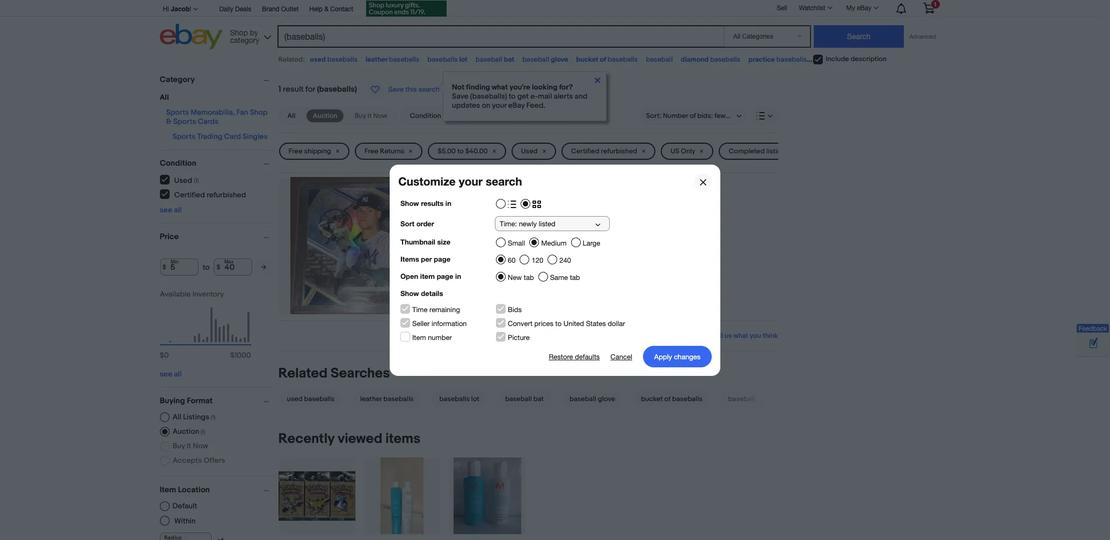 Task type: vqa. For each thing, say whether or not it's contained in the screenshot.


Task type: locate. For each thing, give the bounding box(es) containing it.
see all button up price
[[160, 206, 182, 215]]

all up price
[[174, 206, 182, 215]]

all for price
[[174, 370, 182, 379]]

2 horizontal spatial all
[[288, 112, 296, 120]]

buy up accepts
[[173, 442, 185, 451]]

item up default link
[[160, 485, 176, 496]]

0 vertical spatial baseballs lot
[[428, 55, 468, 64]]

items right viewed
[[386, 431, 421, 448]]

2021 topps gold label class 2 blue #43 aaron judge /99 heading
[[424, 186, 664, 197]]

see all
[[160, 206, 182, 215], [160, 370, 182, 379]]

completed listings link
[[719, 143, 807, 160]]

1 horizontal spatial lot
[[471, 395, 480, 404]]

(1) inside auction (1)
[[201, 429, 205, 436]]

bat
[[504, 55, 515, 64], [534, 395, 544, 404]]

1 horizontal spatial certified refurbished link
[[561, 143, 656, 160]]

only
[[681, 147, 696, 156]]

completed
[[729, 147, 765, 156]]

1 left "bid"
[[424, 234, 427, 244]]

certified refurbished down 'used (1)'
[[174, 190, 246, 199]]

search right the 2023
[[486, 175, 522, 188]]

and
[[575, 92, 588, 101]]

see
[[160, 206, 172, 215], [160, 370, 172, 379]]

1 vertical spatial bucket
[[641, 395, 663, 404]]

certified refurbished link up aaron
[[561, 143, 656, 160]]

items per page
[[401, 255, 451, 263]]

watchlist link
[[793, 2, 837, 14]]

120
[[532, 256, 543, 264]]

(1) for joschen_27
[[610, 220, 617, 230]]

& left cards
[[166, 117, 172, 126]]

include
[[826, 55, 849, 63]]

bucket of baseballs up and
[[576, 55, 638, 64]]

remaining
[[430, 306, 460, 314]]

baseball glove down defaults
[[570, 395, 615, 404]]

1 vertical spatial see
[[160, 370, 172, 379]]

0 horizontal spatial now
[[193, 442, 208, 451]]

save this search
[[388, 85, 440, 93]]

ebay down you're
[[508, 101, 525, 110]]

1 vertical spatial item
[[160, 485, 176, 496]]

1 vertical spatial of
[[665, 395, 671, 404]]

free up the open item page in
[[424, 257, 441, 267]]

item for item number
[[412, 334, 426, 342]]

0 horizontal spatial sell
[[424, 291, 438, 301]]

to inside not finding what you're looking for? save (baseballs) to get e-mail alerts and updates on your ebay feed.
[[509, 92, 516, 101]]

all down category
[[160, 93, 169, 102]]

joschen_27
[[566, 220, 608, 230]]

used baseballs up the 1 result for (baseballs)
[[310, 55, 358, 64]]

mail
[[538, 92, 552, 101]]

see all up price
[[160, 206, 182, 215]]

1 vertical spatial baseball link
[[716, 391, 768, 408]]

1 vertical spatial lot
[[471, 395, 480, 404]]

show up the 'sort'
[[401, 199, 419, 208]]

used down related on the bottom left of the page
[[287, 395, 303, 404]]

glove up for?
[[551, 55, 568, 64]]

search left not
[[419, 85, 440, 93]]

see all down 0
[[160, 370, 182, 379]]

banner containing sell
[[160, 0, 943, 52]]

2 see all from the top
[[160, 370, 182, 379]]

inventory
[[192, 290, 224, 299]]

2 all from the top
[[174, 370, 182, 379]]

0 vertical spatial &
[[325, 5, 329, 13]]

1 horizontal spatial bucket of baseballs
[[641, 395, 703, 404]]

order
[[416, 219, 434, 228]]

0 vertical spatial see all
[[160, 206, 182, 215]]

leather baseballs
[[366, 55, 419, 64], [360, 395, 414, 404]]

& inside account navigation
[[325, 5, 329, 13]]

0 vertical spatial this
[[406, 85, 417, 93]]

feed.
[[527, 101, 545, 110]]

guarantee
[[482, 268, 521, 278]]

ebay
[[857, 4, 872, 12], [508, 101, 525, 110]]

0 horizontal spatial items
[[386, 431, 421, 448]]

buy right auction selected "text field"
[[355, 112, 366, 120]]

1 horizontal spatial it
[[368, 112, 372, 120]]

1 horizontal spatial (baseballs)
[[470, 92, 507, 101]]

0 vertical spatial glove
[[551, 55, 568, 64]]

all up buying
[[174, 370, 182, 379]]

medium
[[541, 239, 567, 247]]

sell link
[[772, 4, 792, 12]]

what left you're
[[492, 83, 508, 92]]

used
[[310, 55, 326, 64], [287, 395, 303, 404]]

restore defaults button
[[549, 346, 600, 368]]

0 vertical spatial baseball link
[[646, 55, 673, 64]]

1 horizontal spatial certified
[[571, 147, 600, 156]]

updates
[[452, 101, 480, 110]]

0 vertical spatial page
[[434, 255, 451, 263]]

tab right new
[[524, 274, 534, 282]]

2021 topps gold label class 2 blue #43 aaron judge /99 image
[[291, 177, 404, 315]]

ebay inside account navigation
[[857, 4, 872, 12]]

sell left "watchlist"
[[777, 4, 787, 12]]

None submit
[[814, 25, 904, 48]]

see all button for price
[[160, 370, 182, 379]]

memorabilia,
[[191, 108, 235, 117]]

view
[[424, 279, 442, 290]]

(1) down condition
[[194, 177, 199, 184]]

1 vertical spatial ebay
[[508, 101, 525, 110]]

1 vertical spatial show
[[401, 289, 419, 298]]

0 vertical spatial buy it now
[[355, 112, 387, 120]]

1 vertical spatial 1
[[424, 234, 427, 244]]

tooltip containing not finding what you're looking for?
[[443, 71, 607, 121]]

used baseballs inside used baseballs link
[[287, 395, 334, 404]]

page right item
[[437, 272, 453, 281]]

2 show from the top
[[401, 289, 419, 298]]

1 vertical spatial baseballs lot
[[440, 395, 480, 404]]

tooltip
[[443, 71, 607, 121]]

baseball bat link
[[492, 391, 557, 408]]

1 horizontal spatial tab
[[570, 274, 580, 282]]

auction down the 1 result for (baseballs)
[[313, 112, 337, 120]]

1 horizontal spatial used
[[310, 55, 326, 64]]

ebay inside not finding what you're looking for? save (baseballs) to get e-mail alerts and updates on your ebay feed.
[[508, 101, 525, 110]]

offers
[[204, 456, 225, 466]]

bucket down apply at bottom right
[[641, 395, 663, 404]]

item number
[[412, 334, 452, 342]]

search inside dialog
[[486, 175, 522, 188]]

save left on
[[452, 92, 469, 101]]

certified up #43
[[571, 147, 600, 156]]

0 vertical spatial show
[[401, 199, 419, 208]]

to right prices
[[556, 320, 562, 328]]

1 vertical spatial see all button
[[160, 370, 182, 379]]

1 all from the top
[[174, 206, 182, 215]]

all listings (1)
[[173, 413, 216, 422]]

states
[[586, 320, 606, 328]]

lot up not
[[459, 55, 468, 64]]

tab for same tab
[[570, 274, 580, 282]]

0 horizontal spatial used
[[174, 176, 192, 185]]

1 vertical spatial bat
[[534, 395, 544, 404]]

trading
[[197, 132, 222, 141]]

0 vertical spatial see
[[160, 206, 172, 215]]

$ 1000
[[230, 351, 251, 360]]

auction down all listings (1)
[[173, 427, 199, 437]]

1 vertical spatial what
[[734, 332, 749, 341]]

(baseballs) right for
[[317, 84, 357, 95]]

1 vertical spatial refurbished
[[207, 190, 246, 199]]

$40.00
[[465, 147, 488, 156]]

2 tab from the left
[[570, 274, 580, 282]]

to right $5.00
[[457, 147, 464, 156]]

1 horizontal spatial what
[[734, 332, 749, 341]]

baseball glove
[[523, 55, 568, 64], [570, 395, 615, 404]]

1 vertical spatial baseball bat
[[505, 395, 544, 404]]

0 horizontal spatial save
[[388, 85, 404, 93]]

save inside button
[[388, 85, 404, 93]]

1 horizontal spatial this
[[470, 291, 483, 301]]

(baseballs) right not
[[470, 92, 507, 101]]

refurbished
[[601, 147, 637, 156], [207, 190, 246, 199]]

(1) inside 'used (1)'
[[194, 177, 199, 184]]

see all for price
[[160, 370, 182, 379]]

1 see all from the top
[[160, 206, 182, 215]]

search for customize your search
[[486, 175, 522, 188]]

lot
[[459, 55, 468, 64], [471, 395, 480, 404]]

1 see from the top
[[160, 206, 172, 215]]

used right related:
[[310, 55, 326, 64]]

save up buy it now link
[[388, 85, 404, 93]]

see all for condition
[[160, 206, 182, 215]]

1 vertical spatial certified refurbished link
[[160, 190, 247, 199]]

show for show results in
[[401, 199, 419, 208]]

1 vertical spatial &
[[166, 117, 172, 126]]

see down 0
[[160, 370, 172, 379]]

1 vertical spatial shipping
[[443, 245, 474, 256]]

Minimum value $5 text field
[[160, 259, 198, 276]]

it up free returns
[[368, 112, 372, 120]]

0 horizontal spatial what
[[492, 83, 508, 92]]

page right per
[[434, 255, 451, 263]]

0 horizontal spatial buy
[[173, 442, 185, 451]]

refurbished down condition dropdown button on the top left of the page
[[207, 190, 246, 199]]

free down all link
[[289, 147, 303, 156]]

what for you're
[[492, 83, 508, 92]]

your shopping cart contains 1 item image
[[923, 3, 935, 13]]

see all button for condition
[[160, 206, 182, 215]]

0 vertical spatial see all button
[[160, 206, 182, 215]]

1 horizontal spatial baseball link
[[716, 391, 768, 408]]

show
[[401, 199, 419, 208], [401, 289, 419, 298]]

certified refurbished link down 'used (1)'
[[160, 190, 247, 199]]

small
[[508, 239, 525, 247]]

0 horizontal spatial lot
[[459, 55, 468, 64]]

0 horizontal spatial it
[[187, 442, 191, 451]]

1 vertical spatial search
[[486, 175, 522, 188]]

$5.00 to $40.00
[[438, 147, 488, 156]]

same
[[550, 274, 568, 282]]

1 horizontal spatial items
[[494, 279, 514, 290]]

baseball glove up looking
[[523, 55, 568, 64]]

glove down cancel
[[598, 395, 615, 404]]

used for used (1)
[[174, 176, 192, 185]]

certified down 'used (1)'
[[174, 190, 205, 199]]

auction for auction
[[313, 112, 337, 120]]

(1) down listings
[[201, 429, 205, 436]]

free shipping link
[[279, 143, 350, 160]]

brand
[[262, 5, 279, 13]]

open
[[401, 272, 418, 281]]

in down topps
[[446, 199, 452, 208]]

looking
[[532, 83, 558, 92]]

search inside button
[[419, 85, 440, 93]]

0 horizontal spatial &
[[166, 117, 172, 126]]

lot left the baseball bat link
[[471, 395, 480, 404]]

show details
[[401, 289, 443, 298]]

bucket up and
[[576, 55, 599, 64]]

banner
[[160, 0, 943, 52]]

on
[[482, 101, 490, 110]]

picture
[[508, 334, 530, 342]]

condition
[[160, 158, 196, 169]]

tab right the same
[[570, 274, 580, 282]]

to inside customize your search dialog
[[556, 320, 562, 328]]

used up class
[[521, 147, 538, 156]]

0 horizontal spatial all
[[160, 93, 169, 102]]

1 vertical spatial used
[[287, 395, 303, 404]]

what inside not finding what you're looking for? save (baseballs) to get e-mail alerts and updates on your ebay feed.
[[492, 83, 508, 92]]

one
[[440, 291, 454, 301]]

show for show details
[[401, 289, 419, 298]]

1 vertical spatial all
[[288, 112, 296, 120]]

used inside used baseballs link
[[287, 395, 303, 404]]

(1) left 50% on the top right of the page
[[610, 220, 617, 230]]

contact
[[330, 5, 353, 13]]

see all button down 0
[[160, 370, 182, 379]]

0 horizontal spatial item
[[160, 485, 176, 496]]

bucket of baseballs down apply changes button
[[641, 395, 703, 404]]

buy it now down auction (1)
[[173, 442, 208, 451]]

in
[[446, 199, 452, 208], [455, 272, 461, 281]]

1 vertical spatial certified refurbished
[[174, 190, 246, 199]]

your
[[492, 101, 507, 110], [459, 175, 483, 188]]

1 tab from the left
[[524, 274, 534, 282]]

0 horizontal spatial used
[[287, 395, 303, 404]]

0 horizontal spatial 1
[[278, 84, 281, 95]]

0 vertical spatial baseball glove
[[523, 55, 568, 64]]

$ up the buying format dropdown button
[[230, 351, 235, 360]]

now down save this search button at the left of the page
[[373, 112, 387, 120]]

1 horizontal spatial certified refurbished
[[571, 147, 637, 156]]

leather baseballs up save this search button at the left of the page
[[366, 55, 419, 64]]

(1) for used
[[194, 177, 199, 184]]

0 vertical spatial what
[[492, 83, 508, 92]]

item location
[[160, 485, 210, 496]]

buy inside buy it now link
[[355, 112, 366, 120]]

shipping up returns
[[443, 245, 474, 256]]

(baseballs) inside not finding what you're looking for? save (baseballs) to get e-mail alerts and updates on your ebay feed.
[[470, 92, 507, 101]]

leather up save this search button at the left of the page
[[366, 55, 388, 64]]

same day ship moroccanoil volume shampoo and conditioner 8.5 fl oz duo image
[[381, 458, 424, 535]]

(1) right listings
[[211, 415, 216, 422]]

2 see from the top
[[160, 370, 172, 379]]

this inside button
[[406, 85, 417, 93]]

description
[[851, 55, 887, 63]]

buy it now up free returns
[[355, 112, 387, 120]]

leather baseballs down searches
[[360, 395, 414, 404]]

items inside joschen_27 (1) 50% 1 bid free shipping free returns authenticity guarantee view similar active items sell one like this
[[494, 279, 514, 290]]

category
[[160, 75, 195, 85]]

baseball bat
[[476, 55, 515, 64], [505, 395, 544, 404]]

leather down searches
[[360, 395, 382, 404]]

free left the returns
[[365, 147, 379, 156]]

items down guarantee
[[494, 279, 514, 290]]

dollar
[[608, 320, 625, 328]]

1 horizontal spatial your
[[492, 101, 507, 110]]

1 left result
[[278, 84, 281, 95]]

item down seller
[[412, 334, 426, 342]]

it down auction (1)
[[187, 442, 191, 451]]

0 vertical spatial now
[[373, 112, 387, 120]]

get the coupon image
[[366, 1, 447, 17]]

1 result for (baseballs)
[[278, 84, 357, 95]]

(1) inside joschen_27 (1) 50% 1 bid free shipping free returns authenticity guarantee view similar active items sell one like this
[[610, 220, 617, 230]]

1 vertical spatial it
[[187, 442, 191, 451]]

1 vertical spatial this
[[470, 291, 483, 301]]

1 horizontal spatial auction
[[313, 112, 337, 120]]

1 vertical spatial see all
[[160, 370, 182, 379]]

us only link
[[661, 143, 714, 160]]

& right help
[[325, 5, 329, 13]]

outlet
[[281, 5, 299, 13]]

glove
[[551, 55, 568, 64], [598, 395, 615, 404]]

auction (1)
[[173, 427, 205, 437]]

tab for new tab
[[524, 274, 534, 282]]

used for used
[[521, 147, 538, 156]]

sell down "view"
[[424, 291, 438, 301]]

used down condition
[[174, 176, 192, 185]]

0 vertical spatial used
[[521, 147, 538, 156]]

size
[[437, 238, 451, 246]]

(1) for auction
[[201, 429, 205, 436]]

used baseballs down related on the bottom left of the page
[[287, 395, 334, 404]]

0 horizontal spatial buy it now
[[173, 442, 208, 451]]

category button
[[160, 75, 274, 85]]

page for item
[[437, 272, 453, 281]]

see for condition
[[160, 206, 172, 215]]

certified refurbished up aaron
[[571, 147, 637, 156]]

to left maximum value $40 'text box'
[[203, 263, 210, 272]]

Auction selected text field
[[313, 111, 337, 121]]

baseball link
[[646, 55, 673, 64], [716, 391, 768, 408]]

rawlings baseballs
[[815, 55, 873, 64]]

sell inside joschen_27 (1) 50% 1 bid free shipping free returns authenticity guarantee view similar active items sell one like this
[[424, 291, 438, 301]]

recently
[[278, 431, 335, 448]]

1 horizontal spatial 1
[[424, 234, 427, 244]]

0 vertical spatial 1
[[278, 84, 281, 95]]

item inside customize your search dialog
[[412, 334, 426, 342]]

1 vertical spatial used baseballs
[[287, 395, 334, 404]]

what right the 'us'
[[734, 332, 749, 341]]

in down returns
[[455, 272, 461, 281]]

0 horizontal spatial bucket of baseballs
[[576, 55, 638, 64]]

all down result
[[288, 112, 296, 120]]

auction
[[313, 112, 337, 120], [173, 427, 199, 437]]

1 vertical spatial your
[[459, 175, 483, 188]]

now down  (1) items text field
[[193, 442, 208, 451]]

your inside not finding what you're looking for? save (baseballs) to get e-mail alerts and updates on your ebay feed.
[[492, 101, 507, 110]]

0 vertical spatial in
[[446, 199, 452, 208]]

all down buying
[[173, 413, 181, 422]]

60
[[508, 256, 516, 264]]

shipping down auction selected "text field"
[[304, 147, 331, 156]]

ebay right "my"
[[857, 4, 872, 12]]

0 vertical spatial certified refurbished link
[[561, 143, 656, 160]]

save inside not finding what you're looking for? save (baseballs) to get e-mail alerts and updates on your ebay feed.
[[452, 92, 469, 101]]

this down active
[[470, 291, 483, 301]]

this left not
[[406, 85, 417, 93]]

1 show from the top
[[401, 199, 419, 208]]

1 horizontal spatial shipping
[[443, 245, 474, 256]]

topps
[[446, 186, 471, 197]]

refurbished up aaron
[[601, 147, 637, 156]]

blue
[[554, 186, 572, 197]]

e-
[[531, 92, 538, 101]]

0 vertical spatial sell
[[777, 4, 787, 12]]

2 see all button from the top
[[160, 370, 182, 379]]

to left the get
[[509, 92, 516, 101]]

0 horizontal spatial certified
[[174, 190, 205, 199]]

sold
[[424, 177, 439, 186]]

baseballs lot inside baseballs lot link
[[440, 395, 480, 404]]

$5.00 to $40.00 link
[[428, 143, 506, 160]]

0 vertical spatial ebay
[[857, 4, 872, 12]]

see up price
[[160, 206, 172, 215]]

1 see all button from the top
[[160, 206, 182, 215]]

show down 'open'
[[401, 289, 419, 298]]

1 horizontal spatial used
[[521, 147, 538, 156]]

price button
[[160, 232, 274, 242]]



Task type: describe. For each thing, give the bounding box(es) containing it.
card
[[224, 132, 241, 141]]

0 vertical spatial it
[[368, 112, 372, 120]]

for?
[[559, 83, 573, 92]]

thumbnail size
[[401, 238, 451, 246]]

1 vertical spatial buy it now
[[173, 442, 208, 451]]

judge
[[620, 186, 647, 197]]

baseball link for related:
[[646, 55, 673, 64]]

brand outlet link
[[262, 4, 299, 16]]

$ up available
[[162, 263, 166, 271]]

us only
[[671, 147, 696, 156]]

to inside $5.00 to $40.00 link
[[457, 147, 464, 156]]

bid
[[429, 234, 441, 244]]

results
[[421, 199, 444, 208]]

sports for sports trading card singles
[[173, 132, 195, 141]]

account navigation
[[160, 0, 943, 18]]

item
[[420, 272, 435, 281]]

1 inside joschen_27 (1) 50% 1 bid free shipping free returns authenticity guarantee view similar active items sell one like this
[[424, 234, 427, 244]]

feedback
[[1079, 325, 1108, 333]]

information
[[432, 320, 467, 328]]

shop
[[250, 108, 267, 117]]

defaults
[[575, 353, 600, 361]]

completed listings
[[729, 147, 789, 156]]

fan
[[237, 108, 248, 117]]

viewed
[[338, 431, 382, 448]]

 (1) Items text field
[[209, 415, 216, 422]]

related
[[278, 366, 328, 382]]

result
[[283, 84, 304, 95]]

help & contact
[[309, 5, 353, 13]]

daily deals link
[[219, 4, 251, 16]]

include description
[[826, 55, 887, 63]]

customize your search dialog
[[0, 0, 1110, 541]]

convert prices to united states dollar
[[508, 320, 625, 328]]

$ up inventory
[[217, 263, 220, 271]]

2021
[[424, 186, 443, 197]]

graph of available inventory between $5.0 and $40.0 image
[[160, 290, 251, 366]]

free down "bid"
[[424, 245, 441, 256]]

for
[[306, 84, 315, 95]]

my ebay
[[847, 4, 872, 12]]

us
[[725, 332, 732, 341]]

#43
[[574, 186, 591, 197]]

diamond
[[681, 55, 709, 64]]

duo moroccanoil extra volume shampoo and conditioner 2.4 oz fine to medium hair image
[[454, 458, 521, 535]]

auction for auction (1)
[[173, 427, 199, 437]]

daily deals
[[219, 5, 251, 13]]

sports trading card singles
[[173, 132, 268, 141]]

1 vertical spatial buy
[[173, 442, 185, 451]]

alerts
[[554, 92, 573, 101]]

time remaining
[[412, 306, 460, 314]]

free returns link
[[355, 143, 423, 160]]

0 vertical spatial used
[[310, 55, 326, 64]]

0 vertical spatial all
[[160, 93, 169, 102]]

1 horizontal spatial now
[[373, 112, 387, 120]]

sell one like this link
[[424, 291, 483, 301]]

you
[[750, 332, 761, 341]]

1 vertical spatial certified
[[174, 190, 205, 199]]

cancel
[[611, 353, 632, 361]]

1 horizontal spatial bucket
[[641, 395, 663, 404]]

1 vertical spatial glove
[[598, 395, 615, 404]]

tell us what you think
[[713, 332, 778, 341]]

0 horizontal spatial in
[[446, 199, 452, 208]]

1 vertical spatial leather baseballs
[[360, 395, 414, 404]]

1 horizontal spatial bat
[[534, 395, 544, 404]]

all inside all link
[[288, 112, 296, 120]]

class
[[521, 186, 544, 197]]

show results in
[[401, 199, 452, 208]]

leather baseballs link
[[347, 391, 427, 408]]

open item page in
[[401, 272, 461, 281]]

practice baseballs
[[749, 55, 807, 64]]

my ebay link
[[841, 2, 884, 14]]

similar
[[444, 279, 468, 290]]

bucket of baseballs link
[[628, 391, 716, 408]]

format
[[187, 396, 213, 406]]

2 vertical spatial all
[[173, 413, 181, 422]]

related:
[[278, 55, 305, 64]]

1 horizontal spatial in
[[455, 272, 461, 281]]

bucket of baseballs inside bucket of baseballs link
[[641, 395, 703, 404]]

accepts offers
[[173, 456, 225, 466]]

1 horizontal spatial refurbished
[[601, 147, 637, 156]]

0
[[164, 351, 169, 360]]

0 horizontal spatial baseball glove
[[523, 55, 568, 64]]

customize
[[398, 175, 456, 188]]

sell inside account navigation
[[777, 4, 787, 12]]

diamond baseballs
[[681, 55, 741, 64]]

listings
[[183, 413, 209, 422]]

50%
[[618, 220, 635, 230]]

1 horizontal spatial baseball glove
[[570, 395, 615, 404]]

0 horizontal spatial certified refurbished link
[[160, 190, 247, 199]]

0 vertical spatial shipping
[[304, 147, 331, 156]]

1 vertical spatial items
[[386, 431, 421, 448]]

items
[[401, 255, 419, 263]]

restore defaults
[[549, 353, 600, 361]]

 (1) Items text field
[[199, 429, 205, 436]]

0 vertical spatial leather baseballs
[[366, 55, 419, 64]]

0 horizontal spatial (baseballs)
[[317, 84, 357, 95]]

prices
[[535, 320, 554, 328]]

your inside dialog
[[459, 175, 483, 188]]

search for save this search
[[419, 85, 440, 93]]

view similar active items link
[[424, 279, 514, 290]]

2
[[546, 186, 552, 197]]

3x sealed fossil long/hanger booster packs (artset) wotc original pokemon cards image
[[278, 472, 355, 521]]

0 horizontal spatial glove
[[551, 55, 568, 64]]

available inventory
[[160, 290, 224, 299]]

0 horizontal spatial certified refurbished
[[174, 190, 246, 199]]

240
[[560, 256, 571, 264]]

save this search button
[[364, 81, 443, 99]]

per
[[421, 255, 432, 263]]

new tab
[[508, 274, 534, 282]]

(1) inside all listings (1)
[[211, 415, 216, 422]]

0 vertical spatial used baseballs
[[310, 55, 358, 64]]

item for item location
[[160, 485, 176, 496]]

0 vertical spatial baseball bat
[[476, 55, 515, 64]]

sold  oct 25, 2023 2021 topps gold label class 2 blue #43 aaron judge /99 pre-owned
[[424, 177, 664, 209]]

oct
[[440, 177, 452, 186]]

0 horizontal spatial of
[[600, 55, 606, 64]]

baseball link for related searches
[[716, 391, 768, 408]]

auction link
[[306, 110, 344, 122]]

0 vertical spatial bucket
[[576, 55, 599, 64]]

see for price
[[160, 370, 172, 379]]

pre-
[[424, 199, 440, 209]]

sports for sports memorabilia, fan shop & sports cards
[[166, 108, 189, 117]]

0 vertical spatial certified refurbished
[[571, 147, 637, 156]]

0 vertical spatial bat
[[504, 55, 515, 64]]

used (1)
[[174, 176, 199, 185]]

shipping inside joschen_27 (1) 50% 1 bid free shipping free returns authenticity guarantee view similar active items sell one like this
[[443, 245, 474, 256]]

what for you
[[734, 332, 749, 341]]

us
[[671, 147, 680, 156]]

recently viewed items
[[278, 431, 421, 448]]

finding
[[466, 83, 490, 92]]

$ up buying
[[160, 351, 164, 360]]

buy it now link
[[348, 110, 394, 122]]

page for per
[[434, 255, 451, 263]]

all link
[[281, 110, 302, 122]]

/99
[[649, 186, 664, 197]]

sort
[[401, 219, 415, 228]]

advanced link
[[904, 26, 942, 47]]

bids
[[508, 306, 522, 314]]

1 horizontal spatial of
[[665, 395, 671, 404]]

used baseballs link
[[278, 391, 347, 408]]

1 vertical spatial leather
[[360, 395, 382, 404]]

singles
[[243, 132, 268, 141]]

Authenticity Guarantee text field
[[424, 268, 521, 279]]

& inside sports memorabilia, fan shop & sports cards
[[166, 117, 172, 126]]

1 horizontal spatial buy it now
[[355, 112, 387, 120]]

0 vertical spatial bucket of baseballs
[[576, 55, 638, 64]]

thumbnail
[[401, 238, 435, 246]]

all for condition
[[174, 206, 182, 215]]

0 vertical spatial lot
[[459, 55, 468, 64]]

buying format button
[[160, 396, 274, 406]]

this inside joschen_27 (1) 50% 1 bid free shipping free returns authenticity guarantee view similar active items sell one like this
[[470, 291, 483, 301]]

0 vertical spatial leather
[[366, 55, 388, 64]]

Maximum value $40 text field
[[214, 259, 253, 276]]

0 horizontal spatial refurbished
[[207, 190, 246, 199]]



